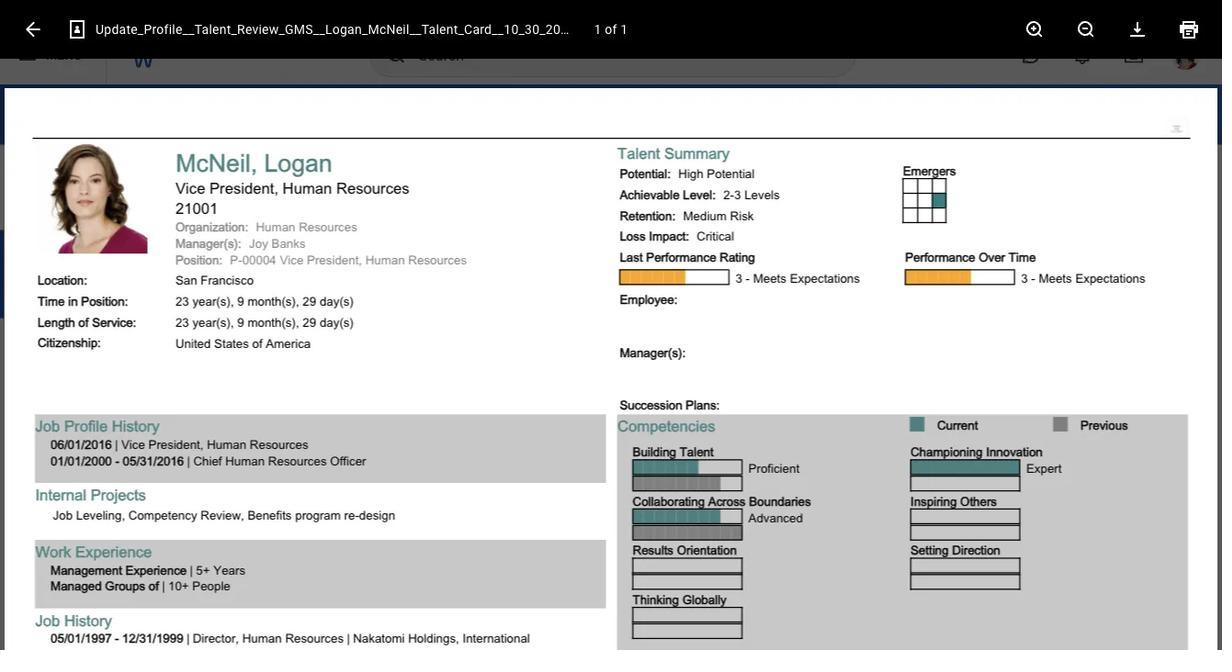 Task type: vqa. For each thing, say whether or not it's contained in the screenshot.
high
yes



Task type: describe. For each thing, give the bounding box(es) containing it.
is inside document available update_profile__talent_review_gms__logan_mcneil__talent _card__10_30_2023.pdf is now available in my reports 2 day(s) ago
[[145, 275, 153, 287]]

: left "p-"
[[219, 250, 222, 264]]

time for san francisco time in position :
[[38, 292, 64, 306]]

ago
[[72, 293, 92, 307]]

internal
[[35, 483, 86, 501]]

from
[[138, 203, 161, 215]]

expectations inside 3 - meets expectations employee :
[[1075, 269, 1146, 283]]

document for document available update_profile__talent_review_gms__logan_mcneil__talent _card__10_30_2023.pdf is now available in my reports 2 day(s) ago
[[26, 241, 81, 255]]

previous
[[1081, 416, 1128, 430]]

others
[[960, 492, 997, 506]]

direction
[[952, 541, 1000, 555]]

manager(s) :
[[620, 343, 686, 357]]

work experience management experience | 5+ years managed groups of | 10+ people
[[35, 540, 245, 591]]

month(s), for 23 year(s), 9 month(s), 29 day(s) citizenship :
[[248, 313, 299, 327]]

document available
[[391, 166, 555, 187]]

| left '5+'
[[190, 560, 193, 575]]

contact card job profile image
[[66, 18, 88, 40]]

implementation preview -   adeptai_dpt1
[[7, 6, 200, 19]]

setting
[[911, 541, 949, 555]]

logan
[[264, 144, 332, 172]]

10+
[[168, 577, 189, 591]]

29 for 23 year(s), 9 month(s), 29 day(s) length of service :
[[303, 292, 316, 306]]

last inside the notifications main content
[[164, 203, 183, 215]]

implementation preview -   adeptai_dpt1 banner
[[0, 0, 1222, 85]]

position inside mcneil, logan vice president, human resources 21001 organization : human resources manager(s) : joy banks position : p-00004 vice president, human resources location :
[[175, 250, 219, 264]]

over
[[979, 248, 1006, 262]]

1 vertical spatial update_profile__talent_review_gms__logan_mcneil__talent_card__10_30_2023.pdf
[[391, 247, 876, 262]]

joy
[[249, 233, 268, 248]]

00004
[[242, 250, 276, 264]]

23 for :
[[175, 313, 189, 327]]

holdings,
[[408, 629, 459, 643]]

29 for 23 year(s), 9 month(s), 29 day(s) citizenship :
[[303, 313, 316, 327]]

23 year(s), 9 month(s), 29 day(s) length of service :
[[38, 292, 354, 327]]

job history 05/01/1997 - 12/31/1999 | director, human resources | nakatomi holdings, international
[[35, 609, 530, 643]]

leveling,
[[76, 506, 125, 520]]

america
[[266, 334, 310, 348]]

united states of america
[[175, 334, 310, 348]]

president, inside the succession plans : job profile history 06/01/2016 | vice president, human resources 01/01/2000 - 05/31/2016 | chief human resources officer
[[148, 435, 203, 449]]

implementation
[[7, 6, 85, 19]]

available inside document available update_profile__talent_review_gms__logan_mcneil__talent _card__10_30_2023.pdf is now available in my reports 2 day(s) ago
[[180, 275, 223, 287]]

critical
[[697, 227, 734, 241]]

orientation
[[677, 541, 737, 555]]

zoomout image
[[1075, 18, 1097, 40]]

3 inside 3 - meets expectations employee :
[[1021, 269, 1028, 283]]

- inside the succession plans : job profile history 06/01/2016 | vice president, human resources 01/01/2000 - 05/31/2016 | chief human resources officer
[[115, 451, 119, 465]]

competency
[[129, 506, 197, 520]]

document available region
[[391, 162, 1185, 227]]

level
[[683, 185, 712, 199]]

adeptai_dpt1
[[136, 6, 200, 19]]

0 vertical spatial experience
[[75, 540, 152, 558]]

review,
[[201, 506, 244, 520]]

plans
[[686, 396, 716, 410]]

history inside job history 05/01/1997 - 12/31/1999 | director, human resources | nakatomi holdings, international
[[64, 609, 112, 627]]

officer
[[330, 451, 366, 465]]

: left high on the top right
[[667, 164, 671, 178]]

tab panel inside the notifications main content
[[0, 161, 353, 651]]

time for performance over time 3 - meets expectations
[[1009, 248, 1036, 262]]

achievable
[[620, 185, 680, 199]]

1 1 from the left
[[594, 22, 602, 37]]

2 potential from the left
[[707, 164, 755, 178]]

print image
[[1178, 18, 1200, 40]]

year(s), for :
[[192, 313, 234, 327]]

setting direction
[[911, 541, 1000, 555]]

| left chief
[[187, 451, 190, 465]]

search image
[[385, 44, 408, 66]]

: up 00004
[[245, 217, 248, 231]]

nakatomi
[[353, 629, 405, 643]]

inspiring others
[[911, 492, 997, 506]]

23 for of
[[175, 292, 189, 306]]

championing
[[911, 442, 983, 457]]

01/01/2000
[[51, 451, 112, 465]]

05/31/2016
[[123, 451, 184, 465]]

available for document available
[[480, 166, 555, 187]]

document for document available
[[391, 166, 475, 187]]

thinking
[[633, 590, 679, 604]]

international
[[463, 629, 530, 643]]

history inside the succession plans : job profile history 06/01/2016 | vice president, human resources 01/01/2000 - 05/31/2016 | chief human resources officer
[[112, 415, 160, 432]]

results orientation
[[633, 541, 737, 555]]

director,
[[193, 629, 238, 643]]

12/31/1999
[[122, 629, 183, 643]]

: inside '23 year(s), 9 month(s), 29 day(s) length of service :'
[[133, 313, 136, 327]]

month(s), for 23 year(s), 9 month(s), 29 day(s) length of service :
[[248, 292, 299, 306]]

last inside "pdf previewer" region
[[620, 248, 643, 262]]

manager(s) inside mcneil, logan vice president, human resources 21001 organization : human resources manager(s) : joy banks position : p-00004 vice president, human resources location :
[[175, 233, 238, 248]]

succession plans : job profile history 06/01/2016 | vice president, human resources 01/01/2000 - 05/31/2016 | chief human resources officer
[[35, 396, 720, 465]]

championing innovation expert
[[911, 442, 1062, 473]]

globally
[[682, 590, 727, 604]]

job inside internal projects job leveling, competency review, benefits program re-design
[[53, 506, 73, 520]]

2 vertical spatial update_profile__talent_review_gms__logan_mcneil__talent_card__10_30_2023.pdf
[[480, 289, 896, 302]]

: inside the succession plans : job profile history 06/01/2016 | vice president, human resources 01/01/2000 - 05/31/2016 | chief human resources officer
[[716, 396, 720, 410]]

benefits
[[247, 506, 292, 520]]

0 vertical spatial my
[[987, 247, 1004, 262]]

- inside 'performance over time 3 - meets expectations'
[[746, 269, 750, 283]]

medium
[[683, 206, 727, 220]]

available for document available update_profile__talent_review_gms__logan_mcneil__talent _card__10_30_2023.pdf is now available in my reports 2 day(s) ago
[[84, 241, 132, 255]]

united
[[175, 334, 211, 348]]

organization
[[175, 217, 245, 231]]

building talent proficient
[[633, 442, 800, 473]]

job inside job history 05/01/1997 - 12/31/1999 | director, human resources | nakatomi holdings, international
[[35, 609, 60, 627]]

retention
[[620, 206, 672, 220]]

- inside 3 - meets expectations employee :
[[1031, 269, 1035, 283]]

high
[[678, 164, 704, 178]]

0 vertical spatial in
[[973, 247, 984, 262]]

2-
[[723, 185, 734, 199]]

: up "p-"
[[238, 233, 241, 248]]

emergers
[[903, 161, 956, 176]]

update_profile__talent_review_gms__logan_mcneil__talent
[[26, 260, 326, 273]]

2 1 from the left
[[621, 22, 628, 37]]

_card__10_30_2023.pdf
[[26, 275, 142, 287]]

day(s) inside document available update_profile__talent_review_gms__logan_mcneil__talent _card__10_30_2023.pdf is now available in my reports 2 day(s) ago
[[35, 293, 69, 307]]

inspiring
[[911, 492, 957, 506]]

collaborating across boundaries advanced
[[633, 492, 810, 522]]

download image
[[1127, 18, 1149, 40]]

reports inside document available update_profile__talent_review_gms__logan_mcneil__talent _card__10_30_2023.pdf is now available in my reports 2 day(s) ago
[[255, 275, 293, 287]]

advanced
[[749, 508, 803, 522]]

my inside document available update_profile__talent_review_gms__logan_mcneil__talent _card__10_30_2023.pdf is now available in my reports 2 day(s) ago
[[237, 275, 252, 287]]

projects
[[91, 483, 146, 501]]

rating
[[720, 248, 755, 262]]

talent inside talent summary potential : high potential achievable level : 2-3 levels retention : medium risk loss impact : critical
[[618, 141, 659, 159]]

: inside san francisco time in position :
[[125, 292, 128, 306]]

levels
[[744, 185, 780, 199]]

| left director,
[[186, 629, 190, 643]]

page 1 element
[[5, 88, 1218, 651]]

21001
[[176, 197, 218, 215]]

1 potential from the left
[[620, 164, 667, 178]]

proficient
[[749, 459, 800, 473]]

risk
[[730, 206, 754, 220]]

p-
[[230, 250, 242, 264]]

1 vertical spatial vice
[[280, 250, 303, 264]]



Task type: locate. For each thing, give the bounding box(es) containing it.
1 horizontal spatial manager(s)
[[620, 343, 682, 357]]

san
[[175, 271, 197, 285]]

is down update_profile__talent_review_gms__logan_mcneil__talent
[[145, 275, 153, 287]]

banks
[[272, 233, 306, 248]]

month(s), inside 23 year(s), 9 month(s), 29 day(s) citizenship :
[[248, 313, 299, 327]]

1 23 from the top
[[175, 292, 189, 306]]

2 year(s), from the top
[[192, 313, 234, 327]]

pdf previewer region
[[0, 0, 1222, 651]]

1 vertical spatial last
[[620, 248, 643, 262]]

0 vertical spatial month(s),
[[248, 292, 299, 306]]

1 9 from the top
[[237, 292, 244, 306]]

day(s) for 23 year(s), 9 month(s), 29 day(s) citizenship :
[[320, 313, 354, 327]]

| left nakatomi on the left bottom of the page
[[347, 629, 350, 643]]

talent down 'competencies'
[[680, 442, 714, 457]]

program
[[295, 506, 341, 520]]

1 horizontal spatial expectations
[[1075, 269, 1146, 283]]

1 vertical spatial job
[[53, 506, 73, 520]]

president, up 05/31/2016
[[148, 435, 203, 449]]

: left 2- on the right top of the page
[[712, 185, 716, 199]]

last
[[164, 203, 183, 215], [620, 248, 643, 262]]

talent
[[618, 141, 659, 159], [680, 442, 714, 457]]

mcneil,
[[176, 144, 257, 172]]

: inside 23 year(s), 9 month(s), 29 day(s) citizenship :
[[97, 333, 101, 347]]

position up san at the left
[[175, 250, 219, 264]]

2 vertical spatial job
[[35, 609, 60, 627]]

1 horizontal spatial talent
[[680, 442, 714, 457]]

in inside document available update_profile__talent_review_gms__logan_mcneil__talent _card__10_30_2023.pdf is now available in my reports 2 day(s) ago
[[225, 275, 234, 287]]

2 expectations from the left
[[1075, 269, 1146, 283]]

0 vertical spatial talent
[[618, 141, 659, 159]]

: down san francisco time in position :
[[133, 313, 136, 327]]

current
[[937, 416, 978, 430]]

performance
[[646, 248, 716, 262], [905, 248, 976, 262]]

in inside san francisco time in position :
[[68, 292, 77, 306]]

: down last performance rating
[[674, 290, 678, 304]]

inbox large image
[[1125, 46, 1143, 64]]

9 inside '23 year(s), 9 month(s), 29 day(s) length of service :'
[[237, 292, 244, 306]]

:
[[667, 164, 671, 178], [712, 185, 716, 199], [672, 206, 676, 220], [245, 217, 248, 231], [686, 227, 689, 241], [238, 233, 241, 248], [219, 250, 222, 264], [84, 271, 87, 285], [674, 290, 678, 304], [125, 292, 128, 306], [133, 313, 136, 327], [97, 333, 101, 347], [682, 343, 686, 357], [716, 396, 720, 410]]

1 horizontal spatial my
[[987, 247, 1004, 262]]

month(s), down 00004
[[248, 292, 299, 306]]

0 vertical spatial vice
[[176, 176, 205, 194]]

: up building talent proficient
[[716, 396, 720, 410]]

3 inside talent summary potential : high potential achievable level : 2-3 levels retention : medium risk loss impact : critical
[[734, 185, 741, 199]]

2 meets from the left
[[1039, 269, 1072, 283]]

3 inside 'performance over time 3 - meets expectations'
[[736, 269, 742, 283]]

document available update_profile__talent_review_gms__logan_mcneil__talent _card__10_30_2023.pdf is now available in my reports 2 day(s) ago
[[26, 241, 326, 307]]

management
[[51, 560, 122, 575]]

0 horizontal spatial time
[[38, 292, 64, 306]]

job up 06/01/2016 at the left bottom of the page
[[35, 415, 60, 432]]

available
[[920, 247, 970, 262], [180, 275, 223, 287]]

year(s), for of
[[192, 292, 234, 306]]

available inside document available update_profile__talent_review_gms__logan_mcneil__talent _card__10_30_2023.pdf is now available in my reports 2 day(s) ago
[[84, 241, 132, 255]]

1 horizontal spatial available
[[920, 247, 970, 262]]

0 horizontal spatial president,
[[148, 435, 203, 449]]

of inside status
[[605, 22, 617, 37]]

9 inside 23 year(s), 9 month(s), 29 day(s) citizenship :
[[237, 313, 244, 327]]

expectations
[[790, 269, 860, 283], [1075, 269, 1146, 283]]

23 inside 23 year(s), 9 month(s), 29 day(s) citizenship :
[[175, 313, 189, 327]]

23 inside '23 year(s), 9 month(s), 29 day(s) length of service :'
[[175, 292, 189, 306]]

0 vertical spatial last
[[164, 203, 183, 215]]

1 vertical spatial in
[[225, 275, 234, 287]]

0 horizontal spatial 1
[[594, 22, 602, 37]]

talent up achievable
[[618, 141, 659, 159]]

1
[[594, 22, 602, 37], [621, 22, 628, 37]]

0 horizontal spatial reports
[[255, 275, 293, 287]]

0 vertical spatial time
[[1009, 248, 1036, 262]]

internal projects job leveling, competency review, benefits program re-design
[[35, 483, 395, 520]]

29 inside '23 year(s), 9 month(s), 29 day(s) length of service :'
[[303, 292, 316, 306]]

| right 06/01/2016 at the left bottom of the page
[[115, 435, 118, 449]]

1 vertical spatial available
[[84, 241, 132, 255]]

0 horizontal spatial manager(s)
[[175, 233, 238, 248]]

1 vertical spatial time
[[38, 292, 64, 306]]

in
[[973, 247, 984, 262], [225, 275, 234, 287], [68, 292, 77, 306]]

1 vertical spatial talent
[[680, 442, 714, 457]]

update_profile__talent_review_gms__logan_mcneil__talent_card__10_30_2023.pdf down last performance rating
[[480, 289, 896, 302]]

2 9 from the top
[[237, 313, 244, 327]]

1 vertical spatial 9
[[237, 313, 244, 327]]

2 horizontal spatial vice
[[280, 250, 303, 264]]

performance over time 3 - meets expectations
[[736, 248, 1036, 283]]

1 29 from the top
[[303, 292, 316, 306]]

experience up 10+
[[125, 560, 187, 575]]

1 year(s), from the top
[[192, 292, 234, 306]]

1 vertical spatial 29
[[303, 313, 316, 327]]

update_profile__talent_review_gms__logan_mcneil__talent_card__10_30_2023.pdf up the search image
[[96, 22, 599, 37]]

0 vertical spatial now
[[893, 247, 917, 262]]

1 horizontal spatial potential
[[707, 164, 755, 178]]

0 vertical spatial document
[[391, 166, 475, 187]]

francisco
[[201, 271, 254, 285]]

9 for 23 year(s), 9 month(s), 29 day(s) length of service :
[[237, 292, 244, 306]]

history up 05/31/2016
[[112, 415, 160, 432]]

expert
[[1026, 459, 1062, 473]]

san francisco time in position :
[[38, 271, 254, 306]]

manager(s) down organization
[[175, 233, 238, 248]]

vice up 21001
[[176, 176, 205, 194]]

2 vertical spatial in
[[68, 292, 77, 306]]

years
[[214, 560, 245, 575]]

impact
[[649, 227, 686, 241]]

1 vertical spatial is
[[145, 275, 153, 287]]

: down update_profile__talent_review_gms__logan_mcneil__talent_card__10_30_2023.pdf link
[[682, 343, 686, 357]]

document
[[391, 166, 475, 187], [26, 241, 81, 255]]

year(s), inside 23 year(s), 9 month(s), 29 day(s) citizenship :
[[192, 313, 234, 327]]

groups
[[105, 577, 145, 591]]

0 horizontal spatial available
[[84, 241, 132, 255]]

1 performance from the left
[[646, 248, 716, 262]]

day(s) inside '23 year(s), 9 month(s), 29 day(s) length of service :'
[[320, 292, 354, 306]]

document inside document available update_profile__talent_review_gms__logan_mcneil__talent _card__10_30_2023.pdf is now available in my reports 2 day(s) ago
[[26, 241, 81, 255]]

0 horizontal spatial now
[[156, 275, 177, 287]]

job inside the succession plans : job profile history 06/01/2016 | vice president, human resources 01/01/2000 - 05/31/2016 | chief human resources officer
[[35, 415, 60, 432]]

manager(s) up succession
[[620, 343, 682, 357]]

of
[[605, 22, 617, 37], [78, 313, 89, 327], [252, 334, 263, 348], [149, 577, 159, 591]]

last left 30
[[164, 203, 183, 215]]

9
[[237, 292, 244, 306], [237, 313, 244, 327]]

profile
[[64, 415, 108, 432]]

job
[[35, 415, 60, 432], [53, 506, 73, 520], [35, 609, 60, 627]]

9 for 23 year(s), 9 month(s), 29 day(s) citizenship :
[[237, 313, 244, 327]]

job down internal
[[53, 506, 73, 520]]

time right over
[[1009, 248, 1036, 262]]

1 horizontal spatial is
[[880, 247, 889, 262]]

reports right over
[[1007, 247, 1052, 262]]

zoomin image
[[1024, 18, 1046, 40]]

1 of 1 status
[[582, 20, 640, 39]]

1 of 1
[[594, 22, 628, 37]]

day(s) inside 23 year(s), 9 month(s), 29 day(s) citizenship :
[[320, 313, 354, 327]]

reports
[[1007, 247, 1052, 262], [255, 275, 293, 287]]

notifications
[[37, 101, 164, 127]]

profile logan mcneil element
[[1160, 35, 1211, 75]]

2 month(s), from the top
[[248, 313, 299, 327]]

performance down impact
[[646, 248, 716, 262]]

available left over
[[920, 247, 970, 262]]

managed
[[51, 577, 102, 591]]

now down update_profile__talent_review_gms__logan_mcneil__talent
[[156, 275, 177, 287]]

now up 3 - meets expectations employee :
[[893, 247, 917, 262]]

0 vertical spatial available
[[920, 247, 970, 262]]

potential
[[620, 164, 667, 178], [707, 164, 755, 178]]

30
[[186, 203, 197, 215]]

29 inside 23 year(s), 9 month(s), 29 day(s) citizenship :
[[303, 313, 316, 327]]

employee
[[620, 290, 674, 304]]

|
[[115, 435, 118, 449], [187, 451, 190, 465], [190, 560, 193, 575], [162, 577, 165, 591], [186, 629, 190, 643], [347, 629, 350, 643]]

time inside 'performance over time 3 - meets expectations'
[[1009, 248, 1036, 262]]

1 vertical spatial manager(s)
[[620, 343, 682, 357]]

human inside job history 05/01/1997 - 12/31/1999 | director, human resources | nakatomi holdings, international
[[242, 629, 282, 643]]

0 horizontal spatial in
[[68, 292, 77, 306]]

0 vertical spatial 29
[[303, 292, 316, 306]]

1 horizontal spatial document
[[391, 166, 475, 187]]

1 horizontal spatial 1
[[621, 22, 628, 37]]

job up 05/01/1997
[[35, 609, 60, 627]]

day(s) for 23 year(s), 9 month(s), 29 day(s) length of service :
[[320, 292, 354, 306]]

my
[[987, 247, 1004, 262], [237, 275, 252, 287]]

mark read image
[[318, 269, 330, 281]]

thinking globally
[[633, 590, 727, 604]]

experience up management
[[75, 540, 152, 558]]

| left 10+
[[162, 577, 165, 591]]

2
[[26, 293, 32, 307]]

: up impact
[[672, 206, 676, 220]]

3 - meets expectations employee :
[[620, 269, 1146, 304]]

23 year(s), 9 month(s), 29 day(s) citizenship :
[[38, 313, 354, 347]]

experience
[[75, 540, 152, 558], [125, 560, 187, 575]]

0 horizontal spatial expectations
[[790, 269, 860, 283]]

0 horizontal spatial position
[[81, 292, 125, 306]]

1 expectations from the left
[[790, 269, 860, 283]]

: up ago
[[84, 271, 87, 285]]

meets inside 'performance over time 3 - meets expectations'
[[753, 269, 787, 283]]

service
[[92, 313, 133, 327]]

23 down san at the left
[[175, 292, 189, 306]]

1 vertical spatial history
[[64, 609, 112, 627]]

1 vertical spatial document
[[26, 241, 81, 255]]

last performance rating
[[620, 248, 755, 262]]

1 meets from the left
[[753, 269, 787, 283]]

notifications large image
[[1073, 46, 1092, 64]]

2 vertical spatial president,
[[148, 435, 203, 449]]

0 vertical spatial history
[[112, 415, 160, 432]]

tab panel
[[0, 161, 353, 651]]

0 horizontal spatial available
[[180, 275, 223, 287]]

potential up achievable
[[620, 164, 667, 178]]

1 horizontal spatial now
[[893, 247, 917, 262]]

performance inside 'performance over time 3 - meets expectations'
[[905, 248, 976, 262]]

1 vertical spatial reports
[[255, 275, 293, 287]]

design
[[359, 506, 395, 520]]

1 vertical spatial position
[[81, 292, 125, 306]]

9 down francisco
[[237, 292, 244, 306]]

1 vertical spatial year(s),
[[192, 313, 234, 327]]

05/01/1997
[[51, 629, 112, 643]]

tab panel containing document available
[[0, 161, 353, 651]]

0 horizontal spatial meets
[[753, 269, 787, 283]]

position up the service
[[81, 292, 125, 306]]

1 horizontal spatial time
[[1009, 248, 1036, 262]]

meets inside 3 - meets expectations employee :
[[1039, 269, 1072, 283]]

length
[[38, 313, 75, 327]]

1 horizontal spatial position
[[175, 250, 219, 264]]

2 23 from the top
[[175, 313, 189, 327]]

year(s), down francisco
[[192, 292, 234, 306]]

vice down the banks
[[280, 250, 303, 264]]

available up '23 year(s), 9 month(s), 29 day(s) length of service :'
[[180, 275, 223, 287]]

1 vertical spatial my
[[237, 275, 252, 287]]

of inside '23 year(s), 9 month(s), 29 day(s) length of service :'
[[78, 313, 89, 327]]

0 horizontal spatial performance
[[646, 248, 716, 262]]

location
[[38, 271, 84, 285]]

: inside 3 - meets expectations employee :
[[674, 290, 678, 304]]

people
[[192, 577, 230, 591]]

1 horizontal spatial in
[[225, 275, 234, 287]]

available inside region
[[480, 166, 555, 187]]

0 vertical spatial reports
[[1007, 247, 1052, 262]]

resources inside job history 05/01/1997 - 12/31/1999 | director, human resources | nakatomi holdings, international
[[285, 629, 344, 643]]

0 vertical spatial manager(s)
[[175, 233, 238, 248]]

0 vertical spatial job
[[35, 415, 60, 432]]

9 up united states of america
[[237, 313, 244, 327]]

0 vertical spatial 23
[[175, 292, 189, 306]]

2 performance from the left
[[905, 248, 976, 262]]

- inside job history 05/01/1997 - 12/31/1999 | director, human resources | nakatomi holdings, international
[[115, 629, 119, 643]]

0 vertical spatial president,
[[209, 176, 278, 194]]

2 29 from the top
[[303, 313, 316, 327]]

0 horizontal spatial my
[[237, 275, 252, 287]]

arrow left image
[[22, 18, 44, 40]]

0 horizontal spatial last
[[164, 203, 183, 215]]

position inside san francisco time in position :
[[81, 292, 125, 306]]

reports down 00004
[[255, 275, 293, 287]]

summary
[[663, 141, 730, 159]]

vice inside the succession plans : job profile history 06/01/2016 | vice president, human resources 01/01/2000 - 05/31/2016 | chief human resources officer
[[121, 435, 145, 449]]

talent summary potential : high potential achievable level : 2-3 levels retention : medium risk loss impact : critical
[[618, 141, 780, 241]]

0 horizontal spatial talent
[[618, 141, 659, 159]]

06/01/2016
[[51, 435, 112, 449]]

update_profile__talent_review_gms__logan_mcneil__talent_card__10_30_2023.pdf link
[[480, 285, 896, 317]]

0 vertical spatial available
[[480, 166, 555, 187]]

1 horizontal spatial vice
[[176, 176, 205, 194]]

0 horizontal spatial vice
[[121, 435, 145, 449]]

-
[[130, 6, 133, 19], [746, 269, 750, 283], [1031, 269, 1035, 283], [115, 451, 119, 465], [115, 629, 119, 643]]

president, up mark read image
[[307, 250, 362, 264]]

0 vertical spatial year(s),
[[192, 292, 234, 306]]

: up last performance rating
[[686, 227, 689, 241]]

days
[[199, 203, 222, 215]]

vice up 05/31/2016
[[121, 435, 145, 449]]

1 horizontal spatial available
[[480, 166, 555, 187]]

is
[[880, 247, 889, 262], [145, 275, 153, 287]]

history up 05/01/1997
[[64, 609, 112, 627]]

expectations inside 'performance over time 3 - meets expectations'
[[790, 269, 860, 283]]

2 horizontal spatial in
[[973, 247, 984, 262]]

potential up 2- on the right top of the page
[[707, 164, 755, 178]]

update_profile__talent_review_gms__logan_mcneil__talent_card__10_30_2023.pdf inside "pdf previewer" region
[[96, 22, 599, 37]]

talent inside building talent proficient
[[680, 442, 714, 457]]

29
[[303, 292, 316, 306], [303, 313, 316, 327]]

1 horizontal spatial president,
[[209, 176, 278, 194]]

re-
[[344, 506, 359, 520]]

vice
[[176, 176, 205, 194], [280, 250, 303, 264], [121, 435, 145, 449]]

month(s), up america
[[248, 313, 299, 327]]

1 horizontal spatial performance
[[905, 248, 976, 262]]

update_profile__talent_review_gms__logan_mcneil__talent_card__10_30_2023.pdf is now available in my reports
[[391, 247, 1052, 262]]

notifications main content
[[0, 85, 1222, 651]]

month(s),
[[248, 292, 299, 306], [248, 313, 299, 327]]

month(s), inside '23 year(s), 9 month(s), 29 day(s) length of service :'
[[248, 292, 299, 306]]

1 horizontal spatial meets
[[1039, 269, 1072, 283]]

loss
[[620, 227, 646, 241]]

1 vertical spatial available
[[180, 275, 223, 287]]

0 vertical spatial 9
[[237, 292, 244, 306]]

: down the service
[[97, 333, 101, 347]]

building
[[633, 442, 677, 457]]

time up length
[[38, 292, 64, 306]]

1 vertical spatial president,
[[307, 250, 362, 264]]

: up the service
[[125, 292, 128, 306]]

1 horizontal spatial reports
[[1007, 247, 1052, 262]]

0 vertical spatial position
[[175, 250, 219, 264]]

succession
[[620, 396, 682, 410]]

1 vertical spatial now
[[156, 275, 177, 287]]

year(s), up states
[[192, 313, 234, 327]]

time inside san francisco time in position :
[[38, 292, 64, 306]]

boundaries
[[748, 492, 810, 506]]

0 vertical spatial is
[[880, 247, 889, 262]]

0 horizontal spatial potential
[[620, 164, 667, 178]]

of inside the work experience management experience | 5+ years managed groups of | 10+ people
[[149, 577, 159, 591]]

performance left over
[[905, 248, 976, 262]]

document inside region
[[391, 166, 475, 187]]

across
[[708, 492, 745, 506]]

0 horizontal spatial is
[[145, 275, 153, 287]]

2 horizontal spatial president,
[[307, 250, 362, 264]]

1 vertical spatial month(s),
[[248, 313, 299, 327]]

year(s), inside '23 year(s), 9 month(s), 29 day(s) length of service :'
[[192, 292, 234, 306]]

2 vertical spatial vice
[[121, 435, 145, 449]]

1 month(s), from the top
[[248, 292, 299, 306]]

- inside banner
[[130, 6, 133, 19]]

1 horizontal spatial last
[[620, 248, 643, 262]]

last down loss
[[620, 248, 643, 262]]

is up 3 - meets expectations employee :
[[880, 247, 889, 262]]

0 vertical spatial update_profile__talent_review_gms__logan_mcneil__talent_card__10_30_2023.pdf
[[96, 22, 599, 37]]

0 horizontal spatial document
[[26, 241, 81, 255]]

1 vertical spatial experience
[[125, 560, 187, 575]]

23 up united on the bottom of page
[[175, 313, 189, 327]]

now inside document available update_profile__talent_review_gms__logan_mcneil__talent _card__10_30_2023.pdf is now available in my reports 2 day(s) ago
[[156, 275, 177, 287]]

1 vertical spatial 23
[[175, 313, 189, 327]]

23
[[175, 292, 189, 306], [175, 313, 189, 327]]

5+
[[196, 560, 210, 575]]

president, down "mcneil,"
[[209, 176, 278, 194]]

update_profile__talent_review_gms__logan_mcneil__talent_card__10_30_2023.pdf down loss
[[391, 247, 876, 262]]

work
[[35, 540, 71, 558]]



